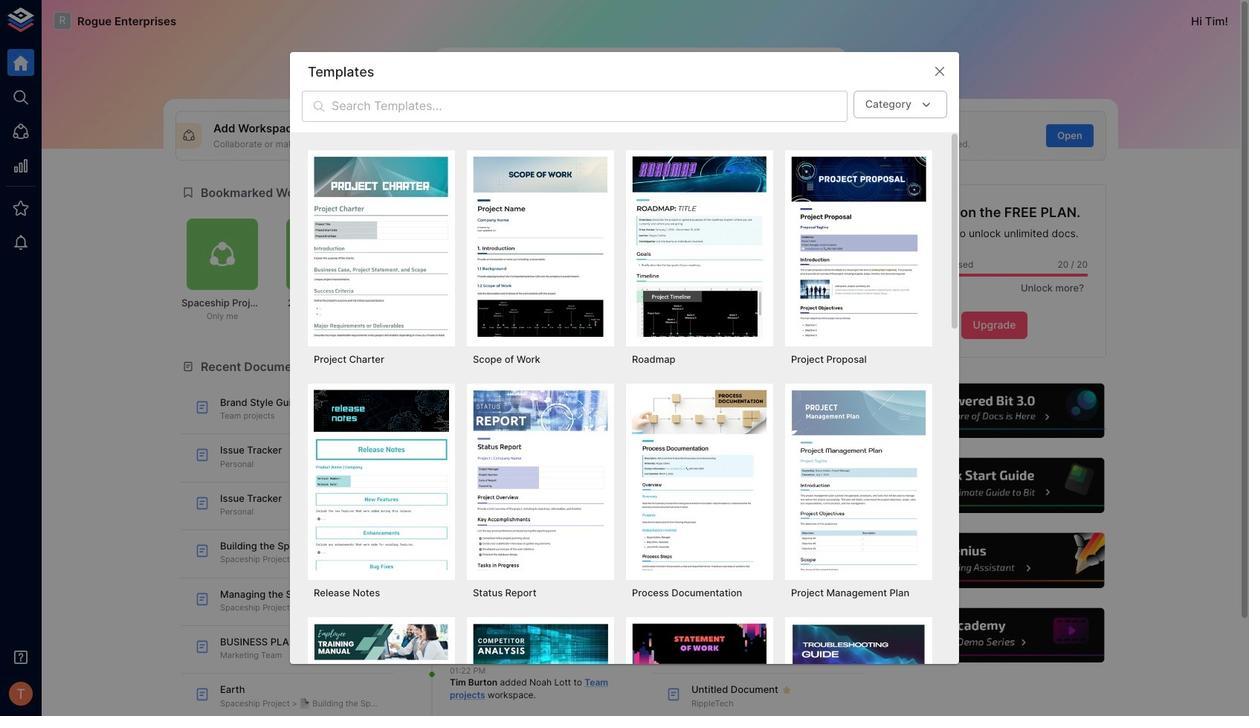 Task type: describe. For each thing, give the bounding box(es) containing it.
release notes image
[[314, 390, 449, 570]]

statement of work image
[[632, 623, 767, 716]]

employee training manual image
[[314, 623, 449, 716]]

process documentation image
[[632, 390, 767, 570]]

project management plan image
[[791, 390, 927, 570]]

2 help image from the top
[[883, 456, 1107, 515]]

status report image
[[473, 390, 608, 570]]

competitor research report image
[[473, 623, 608, 716]]

troubleshooting guide image
[[791, 623, 927, 716]]

project charter image
[[314, 156, 449, 337]]

1 help image from the top
[[883, 381, 1107, 440]]



Task type: locate. For each thing, give the bounding box(es) containing it.
3 help image from the top
[[883, 531, 1107, 590]]

help image
[[883, 381, 1107, 440], [883, 456, 1107, 515], [883, 531, 1107, 590], [883, 606, 1107, 665]]

roadmap image
[[632, 156, 767, 337]]

scope of work image
[[473, 156, 608, 337]]

Search Templates... text field
[[332, 91, 848, 122]]

dialog
[[290, 52, 959, 716]]

4 help image from the top
[[883, 606, 1107, 665]]

project proposal image
[[791, 156, 927, 337]]



Task type: vqa. For each thing, say whether or not it's contained in the screenshot.
"Status Report" image
yes



